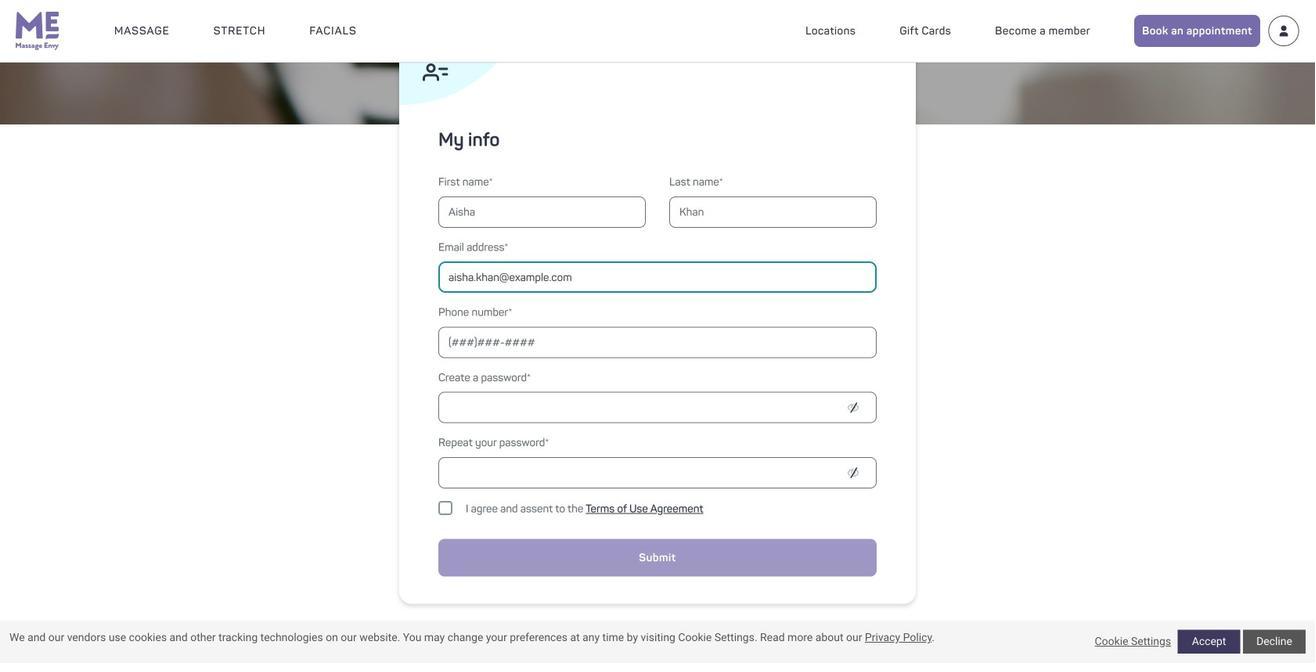 Task type: describe. For each thing, give the bounding box(es) containing it.
password password field
[[438, 392, 877, 423]]

phoneNumber text field
[[438, 327, 877, 358]]

massage envy logo image
[[16, 12, 60, 50]]

eye hide image
[[848, 467, 859, 478]]

blurb image
[[399, 0, 530, 105]]

email email field
[[438, 262, 877, 293]]

blurb icon image
[[423, 63, 449, 81]]



Task type: vqa. For each thing, say whether or not it's contained in the screenshot.
password password field on the bottom of the page
yes



Task type: locate. For each thing, give the bounding box(es) containing it.
nav login icon image
[[1268, 15, 1300, 47]]

confirm-password password field
[[438, 457, 877, 489]]

img image
[[0, 0, 1315, 124]]

lastName text field
[[669, 196, 877, 228]]

eye hide image
[[848, 402, 859, 413]]

firstName text field
[[438, 196, 646, 228]]



